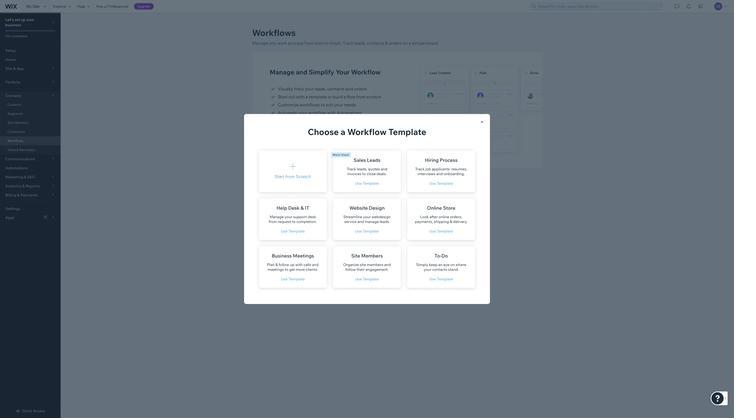 Task type: locate. For each thing, give the bounding box(es) containing it.
to inside plan & follow up with calls and meetings to get more clients.
[[285, 268, 289, 272]]

workflows manage any work process from start to finish. track leads, contacts & orders on a simple board.
[[252, 27, 439, 46]]

use template down track job applicants' resumes, interviews and onboarding.
[[430, 181, 453, 186]]

0 vertical spatial members
[[14, 121, 28, 125]]

plan
[[267, 263, 275, 268]]

a inside the workflows manage any work process from start to finish. track leads, contacts & orders on a simple board.
[[409, 40, 411, 46]]

any
[[269, 40, 276, 46]]

Search for tools, apps, help & more... field
[[537, 3, 661, 10]]

to left close
[[362, 172, 366, 177]]

1 vertical spatial help
[[277, 205, 287, 211]]

build
[[333, 94, 343, 100]]

workflows inside sidebar element
[[7, 139, 23, 143]]

0 horizontal spatial members
[[14, 121, 28, 125]]

use template
[[355, 181, 379, 186], [430, 181, 453, 186], [281, 229, 305, 234], [355, 229, 379, 234], [430, 229, 453, 234], [281, 277, 305, 282], [355, 277, 379, 282], [430, 277, 453, 282]]

with left the calls
[[296, 263, 303, 268]]

payments,
[[415, 220, 433, 224]]

leads, right finish.
[[355, 40, 366, 46]]

leads, inside the workflows manage any work process from start to finish. track leads, contacts & orders on a simple board.
[[355, 40, 366, 46]]

start
[[278, 94, 288, 100], [275, 174, 285, 179]]

contacts inside dropdown button
[[5, 93, 21, 98]]

automations link
[[0, 164, 61, 173]]

use for sales
[[355, 181, 362, 186]]

1 vertical spatial up
[[290, 263, 295, 268]]

use template button down track job applicants' resumes, interviews and onboarding.
[[425, 180, 458, 188]]

your down website design
[[363, 215, 371, 220]]

webdesign
[[372, 215, 391, 220]]

hire a professional
[[96, 4, 128, 9]]

manage left any
[[252, 40, 268, 46]]

use down "payments,"
[[430, 229, 436, 234]]

site members up site
[[352, 253, 383, 259]]

start inside start from scratch button
[[275, 174, 285, 179]]

from left scratch on the top left of the page
[[286, 174, 295, 179]]

settings
[[5, 206, 20, 211]]

use template button down their
[[351, 275, 384, 283]]

1 horizontal spatial site members
[[352, 253, 383, 259]]

0 horizontal spatial site
[[7, 121, 13, 125]]

track inside track leads, quotes and invoices to close deals.
[[347, 167, 356, 172]]

2 vertical spatial leads,
[[357, 167, 367, 172]]

customize
[[278, 102, 299, 107]]

template for online store
[[437, 229, 453, 234]]

workflows down community
[[7, 139, 23, 143]]

help desk & it
[[277, 205, 309, 211]]

track
[[343, 40, 354, 46], [347, 167, 356, 172], [416, 167, 425, 172]]

and up the track
[[296, 68, 308, 76]]

orders left simple
[[389, 40, 402, 46]]

sales leads
[[354, 157, 381, 163]]

job
[[426, 167, 431, 172]]

0/6 completed
[[5, 34, 27, 38]]

to
[[325, 40, 329, 46], [321, 102, 325, 107], [362, 172, 366, 177], [292, 220, 296, 224], [285, 268, 289, 272]]

organize site members and follow their engagement.
[[343, 263, 391, 272]]

track down the sales
[[347, 167, 356, 172]]

contacts for contacts link
[[7, 103, 21, 107]]

0 vertical spatial workflows
[[252, 27, 296, 38]]

orders inside the workflows manage any work process from start to finish. track leads, contacts & orders on a simple board.
[[389, 40, 402, 46]]

manage
[[252, 40, 268, 46], [270, 68, 295, 76], [270, 215, 284, 220]]

use template button for members
[[351, 275, 384, 283]]

my site
[[26, 4, 40, 9]]

up inside the let's set up your business
[[21, 17, 26, 22]]

setup link
[[0, 46, 61, 55]]

1 vertical spatial contacts
[[7, 103, 21, 107]]

use template button down 'manage your support desk from request to completion.'
[[276, 228, 310, 236]]

template for sales leads
[[363, 181, 379, 186]]

1 vertical spatial site
[[7, 121, 13, 125]]

and inside track leads, quotes and invoices to close deals.
[[381, 167, 388, 172]]

manage down 'help desk & it'
[[270, 215, 284, 220]]

members up members
[[362, 253, 383, 259]]

help inside button
[[77, 4, 85, 9]]

use down their
[[355, 277, 362, 282]]

and
[[296, 68, 308, 76], [346, 86, 353, 92], [381, 167, 388, 172], [437, 172, 443, 177], [358, 220, 364, 224], [312, 263, 319, 268], [385, 263, 391, 268]]

0 vertical spatial site members
[[7, 121, 28, 125]]

0 horizontal spatial help
[[77, 4, 85, 9]]

0 vertical spatial leads,
[[355, 40, 366, 46]]

0 vertical spatial start
[[278, 94, 288, 100]]

your down workflows
[[298, 110, 307, 115]]

site members link
[[0, 118, 61, 127]]

0 vertical spatial help
[[77, 4, 85, 9]]

use template button down close
[[351, 180, 384, 188]]

use template button down "simply keep an eye on where your contacts stand."
[[425, 275, 458, 283]]

1 horizontal spatial contacts
[[367, 40, 384, 46]]

help left desk
[[277, 205, 287, 211]]

use template for design
[[355, 229, 379, 234]]

up inside plan & follow up with calls and meetings to get more clients.
[[290, 263, 295, 268]]

1 horizontal spatial help
[[277, 205, 287, 211]]

it
[[305, 205, 309, 211]]

1 horizontal spatial orders
[[389, 40, 402, 46]]

0 horizontal spatial automations
[[5, 166, 28, 171]]

sidebar element
[[0, 13, 61, 419]]

on left simple
[[403, 40, 408, 46]]

2 vertical spatial manage
[[270, 215, 284, 220]]

up down business meetings
[[290, 263, 295, 268]]

track right finish.
[[343, 40, 354, 46]]

template for site members
[[363, 277, 379, 282]]

start from scratch button
[[259, 151, 327, 192]]

online store
[[427, 205, 456, 211]]

1 vertical spatial members
[[362, 253, 383, 259]]

community link
[[0, 127, 61, 136]]

0 vertical spatial contacts
[[367, 40, 384, 46]]

template for business meetings
[[289, 277, 305, 282]]

leads, down the sales
[[357, 167, 367, 172]]

track for sales leads
[[347, 167, 356, 172]]

start for start out with a template or build a flow from scratch
[[278, 94, 288, 100]]

1 horizontal spatial site
[[33, 4, 40, 9]]

with inside plan & follow up with calls and meetings to get more clients.
[[296, 263, 303, 268]]

0 horizontal spatial site members
[[7, 121, 28, 125]]

manage inside 'manage your support desk from request to completion.'
[[270, 215, 284, 220]]

explore
[[53, 4, 66, 9]]

streamline your webdesign service and manage leads.
[[344, 215, 391, 224]]

use template down 'manage your support desk from request to completion.'
[[281, 229, 305, 234]]

1 horizontal spatial workflows
[[252, 27, 296, 38]]

your
[[336, 68, 350, 76]]

track inside the workflows manage any work process from start to finish. track leads, contacts & orders on a simple board.
[[343, 40, 354, 46]]

start for start from scratch
[[275, 174, 285, 179]]

use down request
[[281, 229, 288, 234]]

use template down shipping
[[430, 229, 453, 234]]

use down the invoices
[[355, 181, 362, 186]]

website design
[[350, 205, 385, 211]]

follow inside the organize site members and follow their engagement.
[[346, 268, 356, 272]]

use template button down shipping
[[425, 228, 458, 236]]

from left request
[[269, 220, 277, 224]]

follow left their
[[346, 268, 356, 272]]

use template button for meetings
[[276, 275, 310, 283]]

with
[[296, 94, 305, 100], [327, 110, 336, 115], [296, 263, 303, 268]]

use template button down manage at bottom
[[351, 228, 384, 236]]

2 vertical spatial site
[[352, 253, 361, 259]]

store
[[443, 205, 456, 211]]

1 vertical spatial automations
[[5, 166, 28, 171]]

and right job
[[437, 172, 443, 177]]

help
[[77, 4, 85, 9], [277, 205, 287, 211]]

1 horizontal spatial on
[[451, 263, 455, 268]]

settings link
[[0, 204, 61, 213]]

1 vertical spatial workflows
[[7, 139, 23, 143]]

and right quotes on the right
[[381, 167, 388, 172]]

1 horizontal spatial up
[[290, 263, 295, 268]]

use template down close
[[355, 181, 379, 186]]

site right 'my'
[[33, 4, 40, 9]]

2 horizontal spatial site
[[352, 253, 361, 259]]

use down the service
[[355, 229, 362, 234]]

contacts button
[[0, 91, 61, 100]]

delivery.
[[453, 220, 468, 224]]

on inside "simply keep an eye on where your contacts stand."
[[451, 263, 455, 268]]

your inside streamline your webdesign service and manage leads.
[[363, 215, 371, 220]]

use template for do
[[430, 277, 453, 282]]

1 vertical spatial manage
[[270, 68, 295, 76]]

use template down manage at bottom
[[355, 229, 379, 234]]

hiring process
[[425, 157, 458, 163]]

on
[[403, 40, 408, 46], [451, 263, 455, 268]]

on right eye
[[451, 263, 455, 268]]

business
[[5, 23, 21, 27]]

0 vertical spatial contacts
[[5, 93, 21, 98]]

0 vertical spatial automations
[[337, 110, 362, 115]]

workflows inside the workflows manage any work process from start to finish. track leads, contacts & orders on a simple board.
[[252, 27, 296, 38]]

use down keep
[[430, 277, 436, 282]]

your inside the let's set up your business
[[26, 17, 34, 22]]

scratch
[[296, 174, 311, 179]]

from
[[305, 40, 314, 46], [356, 94, 366, 100], [286, 174, 295, 179], [269, 220, 277, 224]]

visually track your leads, contacts and orders
[[278, 86, 367, 92]]

hire a professional link
[[93, 0, 132, 13]]

use template down get
[[281, 277, 305, 282]]

after
[[430, 215, 438, 220]]

1 vertical spatial start
[[275, 174, 285, 179]]

to inside the workflows manage any work process from start to finish. track leads, contacts & orders on a simple board.
[[325, 40, 329, 46]]

0 horizontal spatial up
[[21, 17, 26, 22]]

use for help
[[281, 229, 288, 234]]

use template button down get
[[276, 275, 310, 283]]

from inside button
[[286, 174, 295, 179]]

follow down business
[[279, 263, 289, 268]]

template for help desk & it
[[289, 229, 305, 234]]

site members up community
[[7, 121, 28, 125]]

manage
[[365, 220, 379, 224]]

use for to-
[[430, 277, 436, 282]]

0 vertical spatial manage
[[252, 40, 268, 46]]

1 vertical spatial workflow
[[348, 127, 387, 137]]

to right request
[[292, 220, 296, 224]]

site members inside sidebar element
[[7, 121, 28, 125]]

your right set
[[26, 17, 34, 22]]

or
[[328, 94, 332, 100]]

manage up visually
[[270, 68, 295, 76]]

a left simple
[[409, 40, 411, 46]]

choose
[[308, 127, 339, 137]]

from inside the workflows manage any work process from start to finish. track leads, contacts & orders on a simple board.
[[305, 40, 314, 46]]

0 horizontal spatial workflows
[[7, 139, 23, 143]]

and right the service
[[358, 220, 364, 224]]

upgrade button
[[134, 3, 154, 10]]

and right the calls
[[312, 263, 319, 268]]

help for help
[[77, 4, 85, 9]]

site
[[360, 263, 366, 268]]

use template button for process
[[425, 180, 458, 188]]

invoices
[[348, 172, 362, 177]]

1 horizontal spatial automations
[[337, 110, 362, 115]]

0 vertical spatial up
[[21, 17, 26, 22]]

0 horizontal spatial follow
[[279, 263, 289, 268]]

to right start
[[325, 40, 329, 46]]

members up community
[[14, 121, 28, 125]]

let's
[[5, 17, 14, 22]]

site up "organize"
[[352, 253, 361, 259]]

meetings
[[293, 253, 314, 259]]

site down segments
[[7, 121, 13, 125]]

0 vertical spatial orders
[[389, 40, 402, 46]]

workflows up any
[[252, 27, 296, 38]]

0 horizontal spatial orders
[[354, 86, 367, 92]]

1 horizontal spatial follow
[[346, 268, 356, 272]]

2 vertical spatial with
[[296, 263, 303, 268]]

online
[[427, 205, 442, 211]]

a right hire
[[104, 4, 106, 9]]

leads, up template
[[315, 86, 327, 92]]

1 vertical spatial contacts
[[328, 86, 345, 92]]

use down interviews
[[430, 181, 436, 186]]

use template for desk
[[281, 229, 305, 234]]

start down visually
[[278, 94, 288, 100]]

manage for manage and simplify your workflow
[[270, 68, 295, 76]]

0 vertical spatial on
[[403, 40, 408, 46]]

organize
[[343, 263, 359, 268]]

and inside streamline your webdesign service and manage leads.
[[358, 220, 364, 224]]

a right the choose
[[341, 127, 346, 137]]

and inside track job applicants' resumes, interviews and onboarding.
[[437, 172, 443, 177]]

2 horizontal spatial contacts
[[433, 268, 448, 272]]

use template button for design
[[351, 228, 384, 236]]

with down the track
[[296, 94, 305, 100]]

and right members
[[385, 263, 391, 268]]

use template button for do
[[425, 275, 458, 283]]

your down 'help desk & it'
[[285, 215, 293, 220]]

a
[[104, 4, 106, 9], [409, 40, 411, 46], [306, 94, 308, 100], [344, 94, 346, 100], [341, 127, 346, 137]]

use template down their
[[355, 277, 379, 282]]

orders up flow at top left
[[354, 86, 367, 92]]

deals.
[[377, 172, 387, 177]]

workflows for workflows manage any work process from start to finish. track leads, contacts & orders on a simple board.
[[252, 27, 296, 38]]

track left job
[[416, 167, 425, 172]]

1 horizontal spatial members
[[362, 253, 383, 259]]

1 vertical spatial on
[[451, 263, 455, 268]]

template for hiring process
[[437, 181, 453, 186]]

template
[[389, 127, 427, 137], [363, 181, 379, 186], [437, 181, 453, 186], [289, 229, 305, 234], [363, 229, 379, 234], [437, 229, 453, 234], [289, 277, 305, 282], [363, 277, 379, 282], [437, 277, 453, 282]]

from left start
[[305, 40, 314, 46]]

up right set
[[21, 17, 26, 22]]

0 horizontal spatial on
[[403, 40, 408, 46]]

a left flow at top left
[[344, 94, 346, 100]]

leads,
[[355, 40, 366, 46], [315, 86, 327, 92], [357, 167, 367, 172]]

track inside track job applicants' resumes, interviews and onboarding.
[[416, 167, 425, 172]]

workflows
[[300, 102, 320, 107]]

track
[[294, 86, 304, 92]]

your left an
[[424, 268, 432, 272]]

to left get
[[285, 268, 289, 272]]

with down suit
[[327, 110, 336, 115]]

follow inside plan & follow up with calls and meetings to get more clients.
[[279, 263, 289, 268]]

track for hiring process
[[416, 167, 425, 172]]

service
[[344, 220, 357, 224]]

use template down "simply keep an eye on where your contacts stand."
[[430, 277, 453, 282]]

automations down tasks & reminders
[[5, 166, 28, 171]]

2 vertical spatial contacts
[[433, 268, 448, 272]]

1 vertical spatial leads,
[[315, 86, 327, 92]]

use down meetings at the bottom of the page
[[281, 277, 288, 282]]

clients.
[[306, 268, 318, 272]]

online
[[439, 215, 450, 220]]

contacts
[[5, 93, 21, 98], [7, 103, 21, 107]]

automations down needs
[[337, 110, 362, 115]]

help left hire
[[77, 4, 85, 9]]

quick access
[[22, 409, 45, 414]]

& inside the workflows manage any work process from start to finish. track leads, contacts & orders on a simple board.
[[385, 40, 388, 46]]

start left scratch on the top left of the page
[[275, 174, 285, 179]]



Task type: describe. For each thing, give the bounding box(es) containing it.
shipping
[[434, 220, 449, 224]]

meetings
[[268, 268, 284, 272]]

workflows link
[[0, 136, 61, 146]]

get
[[289, 268, 295, 272]]

your down build
[[334, 102, 343, 107]]

0 vertical spatial workflow
[[351, 68, 381, 76]]

use template for leads
[[355, 181, 379, 186]]

customize workflows to suit your needs
[[278, 102, 356, 107]]

tasks & reminders
[[7, 148, 36, 152]]

business meetings
[[272, 253, 314, 259]]

workflow
[[308, 110, 326, 115]]

automations inside sidebar element
[[5, 166, 28, 171]]

upgrade
[[137, 4, 151, 8]]

from inside 'manage your support desk from request to completion.'
[[269, 220, 277, 224]]

used
[[342, 153, 349, 157]]

site inside sidebar element
[[7, 121, 13, 125]]

streamline
[[344, 215, 362, 220]]

1 vertical spatial with
[[327, 110, 336, 115]]

use for online
[[430, 229, 436, 234]]

website
[[350, 205, 368, 211]]

and inside plan & follow up with calls and meetings to get more clients.
[[312, 263, 319, 268]]

template for to-do
[[437, 277, 453, 282]]

segments link
[[0, 109, 61, 118]]

1 vertical spatial site members
[[352, 253, 383, 259]]

process
[[440, 157, 458, 163]]

template for website design
[[363, 229, 379, 234]]

contacts link
[[0, 100, 61, 109]]

members inside sidebar element
[[14, 121, 28, 125]]

and inside the organize site members and follow their engagement.
[[385, 263, 391, 268]]

community
[[7, 130, 25, 134]]

simple
[[412, 40, 425, 46]]

simplify
[[309, 68, 335, 76]]

engagement.
[[366, 268, 389, 272]]

hiring
[[425, 157, 439, 163]]

process
[[288, 40, 304, 46]]

simply
[[416, 263, 428, 268]]

quotes
[[368, 167, 380, 172]]

leads
[[367, 157, 381, 163]]

contacts for contacts dropdown button
[[5, 93, 21, 98]]

applicants'
[[432, 167, 451, 172]]

& inside plan & follow up with calls and meetings to get more clients.
[[276, 263, 278, 268]]

and up flow at top left
[[346, 86, 353, 92]]

use template button for leads
[[351, 180, 384, 188]]

quick
[[22, 409, 32, 414]]

your inside "simply keep an eye on where your contacts stand."
[[424, 268, 432, 272]]

leads, inside track leads, quotes and invoices to close deals.
[[357, 167, 367, 172]]

desk
[[288, 205, 300, 211]]

look
[[421, 215, 429, 220]]

plan & follow up with calls and meetings to get more clients.
[[267, 263, 319, 272]]

quick access button
[[16, 409, 45, 414]]

workflows for workflows
[[7, 139, 23, 143]]

segments
[[7, 112, 23, 116]]

& inside sidebar element
[[17, 148, 19, 152]]

to left suit
[[321, 102, 325, 107]]

use for site
[[355, 277, 362, 282]]

stand.
[[448, 268, 459, 272]]

where
[[456, 263, 467, 268]]

to-
[[435, 253, 442, 259]]

automate
[[278, 110, 298, 115]]

track job applicants' resumes, interviews and onboarding.
[[416, 167, 468, 177]]

0 vertical spatial with
[[296, 94, 305, 100]]

0 vertical spatial site
[[33, 4, 40, 9]]

my
[[26, 4, 32, 9]]

finish.
[[330, 40, 342, 46]]

calls
[[304, 263, 311, 268]]

track leads, quotes and invoices to close deals.
[[347, 167, 388, 177]]

tasks & reminders link
[[0, 146, 61, 155]]

business
[[272, 253, 292, 259]]

& inside look after online orders, payments, shipping & delivery.
[[450, 220, 453, 224]]

use template button for store
[[425, 228, 458, 236]]

most used
[[333, 153, 349, 157]]

manage inside the workflows manage any work process from start to finish. track leads, contacts & orders on a simple board.
[[252, 40, 268, 46]]

scratch
[[367, 94, 381, 100]]

simply keep an eye on where your contacts stand.
[[416, 263, 467, 272]]

members
[[367, 263, 384, 268]]

your inside 'manage your support desk from request to completion.'
[[285, 215, 293, 220]]

work
[[277, 40, 287, 46]]

use template button for desk
[[276, 228, 310, 236]]

set
[[15, 17, 20, 22]]

their
[[357, 268, 365, 272]]

contacts inside "simply keep an eye on where your contacts stand."
[[433, 268, 448, 272]]

professional
[[107, 4, 128, 9]]

setup
[[5, 48, 16, 53]]

use template for process
[[430, 181, 453, 186]]

use for business
[[281, 277, 288, 282]]

use template for meetings
[[281, 277, 305, 282]]

manage for manage your support desk from request to completion.
[[270, 215, 284, 220]]

more
[[296, 268, 305, 272]]

help for help desk & it
[[277, 205, 287, 211]]

reminders
[[19, 148, 36, 152]]

a up workflows
[[306, 94, 308, 100]]

on inside the workflows manage any work process from start to finish. track leads, contacts & orders on a simple board.
[[403, 40, 408, 46]]

choose a workflow template
[[308, 127, 427, 137]]

to-do
[[435, 253, 448, 259]]

home link
[[0, 55, 61, 64]]

use for hiring
[[430, 181, 436, 186]]

leads.
[[380, 220, 390, 224]]

start out with a template or build a flow from scratch
[[278, 94, 381, 100]]

flow
[[347, 94, 355, 100]]

to inside track leads, quotes and invoices to close deals.
[[362, 172, 366, 177]]

help button
[[74, 0, 93, 13]]

out
[[289, 94, 295, 100]]

0 horizontal spatial contacts
[[328, 86, 345, 92]]

manage and simplify your workflow
[[270, 68, 381, 76]]

use template for store
[[430, 229, 453, 234]]

from right flow at top left
[[356, 94, 366, 100]]

sales
[[354, 157, 366, 163]]

desk
[[308, 215, 316, 220]]

your right the track
[[305, 86, 314, 92]]

keep
[[429, 263, 438, 268]]

to inside 'manage your support desk from request to completion.'
[[292, 220, 296, 224]]

contacts inside the workflows manage any work process from start to finish. track leads, contacts & orders on a simple board.
[[367, 40, 384, 46]]

1 vertical spatial orders
[[354, 86, 367, 92]]

manage your support desk from request to completion.
[[269, 215, 317, 224]]

home
[[5, 57, 16, 62]]

completed
[[11, 34, 27, 38]]

visually
[[278, 86, 293, 92]]

use for website
[[355, 229, 362, 234]]

start
[[315, 40, 324, 46]]

use template for members
[[355, 277, 379, 282]]

do
[[442, 253, 448, 259]]



Task type: vqa. For each thing, say whether or not it's contained in the screenshot.
Save button
no



